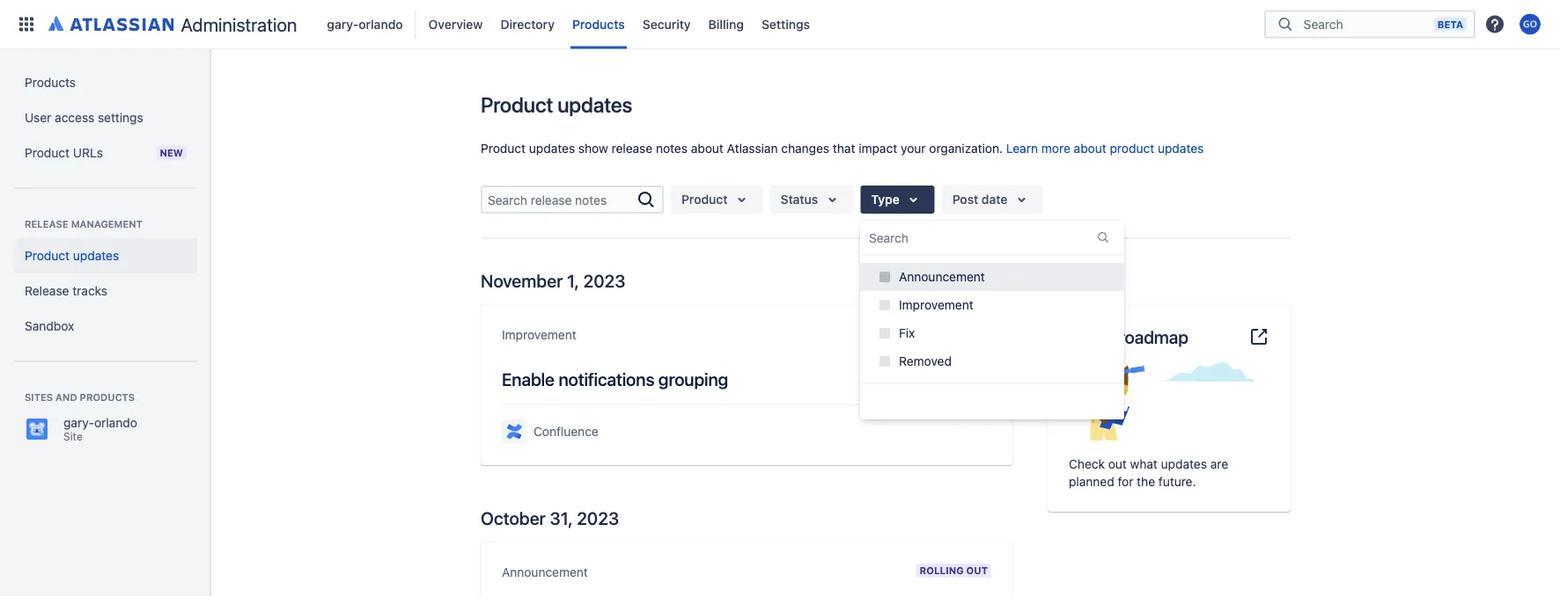 Task type: vqa. For each thing, say whether or not it's contained in the screenshot.
Search text field at the left top
yes



Task type: describe. For each thing, give the bounding box(es) containing it.
release management
[[25, 219, 143, 230]]

product inside dropdown button
[[682, 192, 728, 207]]

sites
[[25, 392, 53, 404]]

changes
[[781, 141, 830, 156]]

product down directory link
[[481, 92, 553, 117]]

october 31, 2023
[[481, 508, 619, 529]]

beta
[[1438, 18, 1464, 30]]

settings
[[762, 17, 810, 31]]

enable
[[502, 369, 555, 390]]

1 about from the left
[[691, 141, 724, 156]]

1 vertical spatial products link
[[14, 65, 197, 100]]

november 1, 2023
[[481, 270, 626, 291]]

product updates link
[[14, 239, 197, 274]]

fix
[[899, 326, 915, 341]]

overview link
[[423, 10, 488, 38]]

updates inside check out what updates are planned for the future.
[[1161, 457, 1207, 472]]

that
[[833, 141, 855, 156]]

the
[[1137, 475, 1155, 489]]

sandbox
[[25, 319, 74, 334]]

appswitcher icon image
[[16, 14, 37, 35]]

planned
[[1069, 475, 1115, 489]]

overview
[[429, 17, 483, 31]]

enable notifications grouping
[[502, 369, 728, 390]]

1 horizontal spatial improvement
[[899, 298, 974, 313]]

check
[[1069, 457, 1105, 472]]

updates left "show"
[[529, 141, 575, 156]]

products for the products link to the bottom
[[25, 75, 76, 90]]

product
[[1110, 141, 1155, 156]]

for
[[1118, 475, 1134, 489]]

more
[[1042, 141, 1071, 156]]

billing
[[709, 17, 744, 31]]

user access settings
[[25, 111, 143, 125]]

your
[[901, 141, 926, 156]]

user access settings link
[[14, 100, 197, 136]]

confluence image
[[504, 422, 525, 443]]

Search field
[[1299, 8, 1434, 40]]

help icon image
[[1485, 14, 1506, 35]]

tracks
[[72, 284, 107, 299]]

show
[[578, 141, 608, 156]]

gary- for gary-orlando
[[327, 17, 359, 31]]

out for improvement
[[966, 328, 988, 339]]

type button
[[861, 186, 935, 214]]

1 horizontal spatial announcement
[[899, 270, 985, 284]]

products
[[80, 392, 135, 404]]

security link
[[637, 10, 696, 38]]

Search text field
[[483, 188, 636, 212]]

november
[[481, 270, 563, 291]]

1,
[[567, 270, 579, 291]]

out
[[1108, 457, 1127, 472]]

new
[[160, 148, 183, 159]]

gary-orlando site
[[63, 416, 137, 443]]

product up search text field
[[481, 141, 526, 156]]

orlando for gary-orlando
[[359, 17, 403, 31]]

learn more about product updates link
[[1006, 141, 1204, 156]]

post
[[953, 192, 979, 207]]

cloud roadmap
[[1069, 327, 1189, 347]]

directory link
[[495, 10, 560, 38]]

administration banner
[[0, 0, 1560, 49]]

2023 for october 31, 2023
[[577, 508, 619, 529]]

account image
[[1520, 14, 1541, 35]]

are
[[1211, 457, 1229, 472]]

atlassian
[[727, 141, 778, 156]]

check out what updates are planned for the future.
[[1069, 457, 1229, 489]]

future.
[[1159, 475, 1196, 489]]

31,
[[550, 508, 573, 529]]

search image
[[636, 189, 657, 210]]



Task type: locate. For each thing, give the bounding box(es) containing it.
gary-
[[327, 17, 359, 31], [63, 416, 94, 431]]

settings link
[[756, 10, 816, 38]]

product urls
[[25, 146, 103, 160]]

orlando left overview
[[359, 17, 403, 31]]

products up user
[[25, 75, 76, 90]]

0 vertical spatial products
[[572, 17, 625, 31]]

0 horizontal spatial products link
[[14, 65, 197, 100]]

gary-orlando
[[327, 17, 403, 31]]

billing link
[[703, 10, 749, 38]]

sandbox link
[[14, 309, 197, 344]]

release for release management
[[25, 219, 68, 230]]

confluence
[[534, 425, 599, 439]]

1 out from the top
[[966, 328, 988, 339]]

1 rolling out from the top
[[920, 328, 988, 339]]

products
[[572, 17, 625, 31], [25, 75, 76, 90]]

product down user
[[25, 146, 70, 160]]

about right more
[[1074, 141, 1107, 156]]

0 vertical spatial announcement
[[899, 270, 985, 284]]

1 horizontal spatial gary-
[[327, 17, 359, 31]]

orlando inside global navigation element
[[359, 17, 403, 31]]

rolling out
[[920, 328, 988, 339], [920, 566, 988, 577]]

notes
[[656, 141, 688, 156]]

product updates
[[481, 92, 632, 117], [25, 249, 119, 263]]

1 horizontal spatial products link
[[567, 10, 630, 38]]

organization.
[[929, 141, 1003, 156]]

0 horizontal spatial product updates
[[25, 249, 119, 263]]

2 rolling from the top
[[920, 566, 964, 577]]

gary-orlando link
[[322, 10, 408, 38]]

atlassian image
[[48, 12, 174, 33], [48, 12, 174, 33]]

improvement up enable
[[502, 328, 577, 343]]

0 horizontal spatial products
[[25, 75, 76, 90]]

toggle navigation image
[[194, 70, 232, 106]]

october
[[481, 508, 546, 529]]

and
[[56, 392, 77, 404]]

product updates down the release management
[[25, 249, 119, 263]]

products link up the settings
[[14, 65, 197, 100]]

product updates up "show"
[[481, 92, 632, 117]]

1 vertical spatial announcement
[[502, 566, 588, 580]]

updates up "show"
[[558, 92, 632, 117]]

2023 for november 1, 2023
[[583, 270, 626, 291]]

rolling out for announcement
[[920, 566, 988, 577]]

0 horizontal spatial orlando
[[94, 416, 137, 431]]

0 horizontal spatial about
[[691, 141, 724, 156]]

rolling for announcement
[[920, 566, 964, 577]]

0 vertical spatial orlando
[[359, 17, 403, 31]]

1 vertical spatial release
[[25, 284, 69, 299]]

search
[[869, 231, 909, 246]]

0 vertical spatial improvement
[[899, 298, 974, 313]]

product button
[[671, 186, 763, 214]]

announcement down october 31, 2023
[[502, 566, 588, 580]]

product updates inside product updates link
[[25, 249, 119, 263]]

administration link
[[42, 10, 304, 38]]

status
[[781, 192, 818, 207]]

grouping
[[659, 369, 728, 390]]

orlando for gary-orlando site
[[94, 416, 137, 431]]

post date button
[[942, 186, 1043, 214]]

products for rightmost the products link
[[572, 17, 625, 31]]

product right search image
[[682, 192, 728, 207]]

1 horizontal spatial products
[[572, 17, 625, 31]]

release
[[25, 219, 68, 230], [25, 284, 69, 299]]

products link left the security "link"
[[567, 10, 630, 38]]

2 release from the top
[[25, 284, 69, 299]]

improvement up fix
[[899, 298, 974, 313]]

announcement down the search
[[899, 270, 985, 284]]

1 vertical spatial orlando
[[94, 416, 137, 431]]

1 vertical spatial products
[[25, 75, 76, 90]]

post date
[[953, 192, 1008, 207]]

updates up future.
[[1161, 457, 1207, 472]]

0 vertical spatial products link
[[567, 10, 630, 38]]

notifications
[[559, 369, 655, 390]]

directory
[[501, 17, 555, 31]]

2023 right 1, at the left top of the page
[[583, 270, 626, 291]]

date
[[982, 192, 1008, 207]]

administration
[[181, 13, 297, 35]]

product updates show release notes about atlassian changes that impact your organization. learn more about product updates
[[481, 141, 1204, 156]]

0 vertical spatial rolling out
[[920, 328, 988, 339]]

improvement
[[899, 298, 974, 313], [502, 328, 577, 343]]

orlando down products
[[94, 416, 137, 431]]

2023 right 31,
[[577, 508, 619, 529]]

0 horizontal spatial announcement
[[502, 566, 588, 580]]

1 horizontal spatial orlando
[[359, 17, 403, 31]]

impact
[[859, 141, 898, 156]]

1 vertical spatial product updates
[[25, 249, 119, 263]]

out for announcement
[[966, 566, 988, 577]]

0 horizontal spatial gary-
[[63, 416, 94, 431]]

type
[[871, 192, 900, 207]]

release for release tracks
[[25, 284, 69, 299]]

orlando
[[359, 17, 403, 31], [94, 416, 137, 431]]

open datetime selection image
[[1011, 189, 1032, 210]]

0 vertical spatial 2023
[[583, 270, 626, 291]]

status button
[[770, 186, 854, 214]]

announcement
[[899, 270, 985, 284], [502, 566, 588, 580]]

1 release from the top
[[25, 219, 68, 230]]

products link
[[567, 10, 630, 38], [14, 65, 197, 100]]

about
[[691, 141, 724, 156], [1074, 141, 1107, 156]]

gary- inside global navigation element
[[327, 17, 359, 31]]

release tracks
[[25, 284, 107, 299]]

1 vertical spatial rolling out
[[920, 566, 988, 577]]

0 vertical spatial product updates
[[481, 92, 632, 117]]

global navigation element
[[11, 0, 1265, 49]]

0 horizontal spatial improvement
[[502, 328, 577, 343]]

1 horizontal spatial about
[[1074, 141, 1107, 156]]

roadmap
[[1119, 327, 1189, 347]]

products left security
[[572, 17, 625, 31]]

out
[[966, 328, 988, 339], [966, 566, 988, 577]]

release left management
[[25, 219, 68, 230]]

0 vertical spatial out
[[966, 328, 988, 339]]

2 rolling out from the top
[[920, 566, 988, 577]]

rolling for improvement
[[920, 328, 964, 339]]

orlando inside gary-orlando site
[[94, 416, 137, 431]]

1 vertical spatial rolling
[[920, 566, 964, 577]]

0 vertical spatial release
[[25, 219, 68, 230]]

rolling
[[920, 328, 964, 339], [920, 566, 964, 577]]

gary- for gary-orlando site
[[63, 416, 94, 431]]

removed
[[899, 354, 952, 369]]

release up "sandbox"
[[25, 284, 69, 299]]

products inside global navigation element
[[572, 17, 625, 31]]

1 rolling from the top
[[920, 328, 964, 339]]

about right notes
[[691, 141, 724, 156]]

cloud
[[1069, 327, 1115, 347]]

2 about from the left
[[1074, 141, 1107, 156]]

site
[[63, 431, 83, 443]]

1 vertical spatial improvement
[[502, 328, 577, 343]]

2 out from the top
[[966, 566, 988, 577]]

1 vertical spatial out
[[966, 566, 988, 577]]

management
[[71, 219, 143, 230]]

0 vertical spatial gary-
[[327, 17, 359, 31]]

product
[[481, 92, 553, 117], [481, 141, 526, 156], [25, 146, 70, 160], [682, 192, 728, 207], [25, 249, 70, 263]]

updates
[[558, 92, 632, 117], [529, 141, 575, 156], [1158, 141, 1204, 156], [73, 249, 119, 263], [1161, 457, 1207, 472]]

sites and products
[[25, 392, 135, 404]]

gary- inside gary-orlando site
[[63, 416, 94, 431]]

security
[[643, 17, 691, 31]]

1 vertical spatial 2023
[[577, 508, 619, 529]]

release
[[612, 141, 653, 156]]

0 vertical spatial rolling
[[920, 328, 964, 339]]

1 horizontal spatial product updates
[[481, 92, 632, 117]]

updates right product on the top right of page
[[1158, 141, 1204, 156]]

search icon image
[[1275, 15, 1296, 33]]

1 vertical spatial gary-
[[63, 416, 94, 431]]

what
[[1130, 457, 1158, 472]]

settings
[[98, 111, 143, 125]]

user
[[25, 111, 51, 125]]

access
[[55, 111, 94, 125]]

urls
[[73, 146, 103, 160]]

updates down management
[[73, 249, 119, 263]]

release tracks link
[[14, 274, 197, 309]]

learn
[[1006, 141, 1038, 156]]

confluence image
[[504, 422, 525, 443]]

2023
[[583, 270, 626, 291], [577, 508, 619, 529]]

product up release tracks
[[25, 249, 70, 263]]

rolling out for improvement
[[920, 328, 988, 339]]



